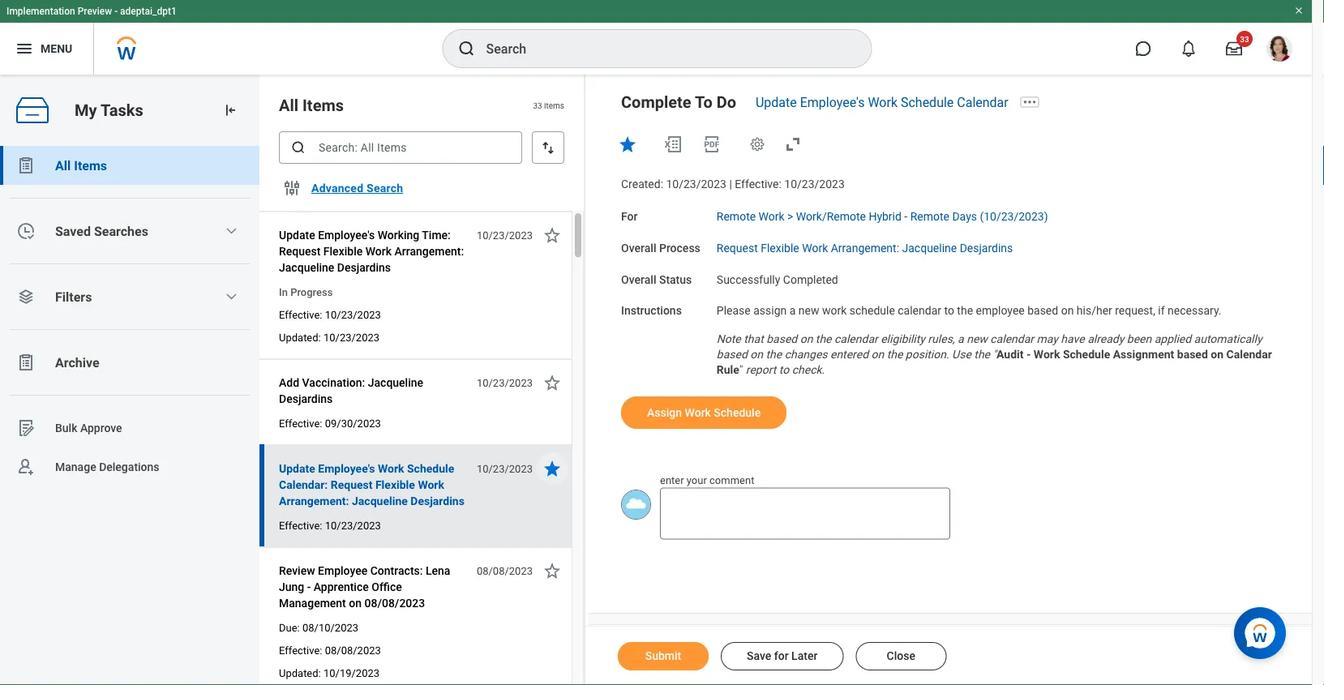 Task type: locate. For each thing, give the bounding box(es) containing it.
1 horizontal spatial new
[[967, 332, 987, 346]]

to left check
[[779, 363, 789, 376]]

33 inside item list element
[[533, 100, 542, 110]]

1 vertical spatial 08/08/2023
[[364, 596, 425, 610]]

on down the apprentice
[[349, 596, 362, 610]]

desjardins down add
[[279, 392, 333, 405]]

updated: down in progress
[[279, 331, 321, 343]]

overall status
[[621, 273, 692, 286]]

1 vertical spatial calendar
[[1226, 348, 1272, 361]]

star image for add vaccination: jacqueline desjardins
[[542, 373, 562, 392]]

request
[[717, 241, 758, 255], [279, 244, 321, 258], [331, 478, 373, 491]]

effective: right |
[[735, 178, 782, 191]]

employee's inside update employee's work schedule calendar: request flexible work arrangement: jacqueline desjardins
[[318, 462, 375, 475]]

effective: 10/23/2023 up employee
[[279, 519, 381, 531]]

update down configure icon
[[279, 228, 315, 242]]

archive button
[[0, 343, 259, 382]]

33
[[1240, 34, 1249, 44], [533, 100, 542, 110]]

desjardins inside "update employee's working time: request flexible work arrangement: jacqueline desjardins"
[[337, 261, 391, 274]]

updated: down the effective: 08/08/2023
[[279, 667, 321, 679]]

1 vertical spatial employee's
[[318, 228, 375, 242]]

0 vertical spatial effective: 10/23/2023
[[279, 309, 381, 321]]

1 horizontal spatial calendar
[[1226, 348, 1272, 361]]

a right assign
[[789, 304, 796, 317]]

1 updated: from the top
[[279, 331, 321, 343]]

saved searches button
[[0, 212, 259, 251]]

1 horizontal spatial items
[[302, 96, 344, 115]]

0 horizontal spatial search image
[[290, 139, 306, 156]]

clipboard image inside archive button
[[16, 353, 36, 372]]

1 horizontal spatial calendar
[[898, 304, 941, 317]]

0 vertical spatial 33
[[1240, 34, 1249, 44]]

0 horizontal spatial all
[[55, 158, 71, 173]]

clipboard image up clock check image
[[16, 156, 36, 175]]

employee's down the advanced
[[318, 228, 375, 242]]

08/08/2023 right the lena at the left
[[477, 565, 533, 577]]

1 horizontal spatial flexible
[[375, 478, 415, 491]]

- right preview on the left top of page
[[114, 6, 118, 17]]

clipboard image for all items
[[16, 156, 36, 175]]

2 chevron down image from the top
[[225, 290, 238, 303]]

employee
[[318, 564, 367, 577]]

clipboard image left the archive
[[16, 353, 36, 372]]

0 horizontal spatial a
[[789, 304, 796, 317]]

flexible inside update employee's work schedule calendar: request flexible work arrangement: jacqueline desjardins
[[375, 478, 415, 491]]

desjardins inside add vaccination: jacqueline desjardins
[[279, 392, 333, 405]]

enter
[[660, 474, 684, 486]]

my tasks
[[75, 101, 143, 120]]

assign
[[647, 406, 682, 419]]

employee's down the 09/30/2023
[[318, 462, 375, 475]]

close environment banner image
[[1294, 6, 1304, 15]]

remote down created: 10/23/2023 | effective: 10/23/2023
[[717, 210, 756, 223]]

work/remote
[[796, 210, 866, 223]]

employee's for update employee's work schedule calendar
[[800, 94, 865, 110]]

0 horizontal spatial all items
[[55, 158, 107, 173]]

overall for overall status
[[621, 273, 656, 286]]

update up the calendar:
[[279, 462, 315, 475]]

0 vertical spatial star image
[[542, 373, 562, 392]]

" left report
[[739, 363, 743, 376]]

1 vertical spatial 33
[[533, 100, 542, 110]]

justify image
[[15, 39, 34, 58]]

eligibility
[[881, 332, 925, 346]]

1 horizontal spatial a
[[958, 332, 964, 346]]

1 horizontal spatial "
[[993, 348, 996, 361]]

the right use
[[974, 348, 990, 361]]

on down automatically
[[1211, 348, 1224, 361]]

arrangement: down the time:
[[394, 244, 464, 258]]

08/08/2023 up 10/19/2023
[[325, 644, 381, 656]]

1 horizontal spatial to
[[944, 304, 954, 317]]

in
[[279, 286, 288, 298]]

advanced search
[[311, 181, 403, 195]]

desjardins down working
[[337, 261, 391, 274]]

clipboard image inside all items 'button'
[[16, 156, 36, 175]]

2 star image from the top
[[542, 459, 562, 478]]

2 updated: from the top
[[279, 667, 321, 679]]

overall down for
[[621, 241, 656, 255]]

update inside "update employee's working time: request flexible work arrangement: jacqueline desjardins"
[[279, 228, 315, 242]]

desjardins down days
[[960, 241, 1013, 255]]

to
[[944, 304, 954, 317], [779, 363, 789, 376]]

overall
[[621, 241, 656, 255], [621, 273, 656, 286]]

complete
[[621, 92, 691, 111]]

updated: for review employee contracts: lena jung - apprentice office management on 08/08/2023
[[279, 667, 321, 679]]

desjardins up the lena at the left
[[410, 494, 465, 508]]

0 horizontal spatial flexible
[[323, 244, 363, 258]]

1 horizontal spatial request
[[331, 478, 373, 491]]

08/08/2023
[[477, 565, 533, 577], [364, 596, 425, 610], [325, 644, 381, 656]]

new
[[798, 304, 819, 317], [967, 332, 987, 346]]

his/her
[[1077, 304, 1112, 317]]

1 vertical spatial update
[[279, 228, 315, 242]]

33 for 33
[[1240, 34, 1249, 44]]

0 horizontal spatial calendar
[[834, 332, 878, 346]]

schedule inside update employee's work schedule calendar: request flexible work arrangement: jacqueline desjardins
[[407, 462, 454, 475]]

have
[[1061, 332, 1085, 346]]

chevron down image inside saved searches dropdown button
[[225, 225, 238, 238]]

0 vertical spatial all items
[[279, 96, 344, 115]]

new left the work
[[798, 304, 819, 317]]

flexible up progress
[[323, 244, 363, 258]]

review employee contracts: lena jung - apprentice office management on 08/08/2023 button
[[279, 561, 468, 613]]

your
[[687, 474, 707, 486]]

- up management
[[307, 580, 311, 593]]

the left employee at the right of the page
[[957, 304, 973, 317]]

to up the rules,
[[944, 304, 954, 317]]

notifications large image
[[1181, 41, 1197, 57]]

flexible down the 09/30/2023
[[375, 478, 415, 491]]

0 vertical spatial "
[[993, 348, 996, 361]]

0 vertical spatial items
[[302, 96, 344, 115]]

check
[[792, 363, 822, 376]]

update employee's work schedule calendar: request flexible work arrangement: jacqueline desjardins
[[279, 462, 465, 508]]

employee's inside "update employee's working time: request flexible work arrangement: jacqueline desjardins"
[[318, 228, 375, 242]]

bulk approve link
[[0, 409, 259, 448]]

hybrid
[[869, 210, 902, 223]]

the up changes
[[816, 332, 831, 346]]

33 for 33 items
[[533, 100, 542, 110]]

0 vertical spatial updated:
[[279, 331, 321, 343]]

3 star image from the top
[[542, 561, 562, 581]]

0 vertical spatial employee's
[[800, 94, 865, 110]]

(10/23/2023)
[[980, 210, 1048, 223]]

- right audit
[[1026, 348, 1031, 361]]

0 vertical spatial clipboard image
[[16, 156, 36, 175]]

1 vertical spatial items
[[74, 158, 107, 173]]

manage
[[55, 460, 96, 474]]

please assign a new work schedule calendar to the employee based on his/her request, if necessary.
[[717, 304, 1221, 317]]

remote left days
[[910, 210, 949, 223]]

update employee's working time: request flexible work arrangement: jacqueline desjardins button
[[279, 225, 468, 277]]

0 horizontal spatial "
[[739, 363, 743, 376]]

on
[[1061, 304, 1074, 317], [800, 332, 813, 346], [750, 348, 763, 361], [871, 348, 884, 361], [1211, 348, 1224, 361], [349, 596, 362, 610]]

star image
[[618, 135, 637, 154], [542, 225, 562, 245]]

0 vertical spatial chevron down image
[[225, 225, 238, 238]]

all up saved
[[55, 158, 71, 173]]

0 horizontal spatial arrangement:
[[279, 494, 349, 508]]

based inside audit - work schedule assignment based on calendar rule
[[1177, 348, 1208, 361]]

2 vertical spatial employee's
[[318, 462, 375, 475]]

for
[[774, 649, 789, 663]]

effective: 09/30/2023
[[279, 417, 381, 429]]

manage delegations link
[[0, 448, 259, 486]]

arrangement: inside update employee's work schedule calendar: request flexible work arrangement: jacqueline desjardins
[[279, 494, 349, 508]]

employee's for update employee's working time: request flexible work arrangement: jacqueline desjardins
[[318, 228, 375, 242]]

1 star image from the top
[[542, 373, 562, 392]]

1 vertical spatial overall
[[621, 273, 656, 286]]

jacqueline up the 09/30/2023
[[368, 376, 423, 389]]

created:
[[621, 178, 663, 191]]

0 horizontal spatial request
[[279, 244, 321, 258]]

calendar up audit
[[990, 332, 1034, 346]]

0 horizontal spatial calendar
[[957, 94, 1008, 110]]

transformation import image
[[222, 102, 238, 118]]

sort image
[[540, 139, 556, 156]]

0 horizontal spatial new
[[798, 304, 819, 317]]

update up fullscreen image
[[756, 94, 797, 110]]

0 horizontal spatial star image
[[542, 225, 562, 245]]

all
[[279, 96, 298, 115], [55, 158, 71, 173]]

work inside audit - work schedule assignment based on calendar rule
[[1034, 348, 1060, 361]]

do
[[716, 92, 736, 111]]

flexible
[[761, 241, 799, 255], [323, 244, 363, 258], [375, 478, 415, 491]]

due: 08/10/2023
[[279, 621, 358, 634]]

effective: 10/23/2023 up the updated: 10/23/2023
[[279, 309, 381, 321]]

0 vertical spatial calendar
[[957, 94, 1008, 110]]

all right the transformation import icon
[[279, 96, 298, 115]]

all items
[[279, 96, 344, 115], [55, 158, 107, 173]]

employee's up fullscreen image
[[800, 94, 865, 110]]

overall for overall process
[[621, 241, 656, 255]]

preview
[[78, 6, 112, 17]]

2 overall from the top
[[621, 273, 656, 286]]

calendar up eligibility
[[898, 304, 941, 317]]

1 horizontal spatial remote
[[910, 210, 949, 223]]

arrangement: down remote work > work/remote hybrid - remote days (10/23/2023)
[[831, 241, 899, 255]]

updated:
[[279, 331, 321, 343], [279, 667, 321, 679]]

2 horizontal spatial calendar
[[990, 332, 1034, 346]]

submit
[[645, 649, 681, 663]]

08/08/2023 down office
[[364, 596, 425, 610]]

0 vertical spatial to
[[944, 304, 954, 317]]

2 horizontal spatial flexible
[[761, 241, 799, 255]]

1 vertical spatial chevron down image
[[225, 290, 238, 303]]

- inside audit - work schedule assignment based on calendar rule
[[1026, 348, 1031, 361]]

0 vertical spatial update
[[756, 94, 797, 110]]

1 vertical spatial all
[[55, 158, 71, 173]]

star image for review employee contracts: lena jung - apprentice office management on 08/08/2023
[[542, 561, 562, 581]]

0 vertical spatial new
[[798, 304, 819, 317]]

33 left items
[[533, 100, 542, 110]]

0 horizontal spatial to
[[779, 363, 789, 376]]

a up use
[[958, 332, 964, 346]]

2 clipboard image from the top
[[16, 353, 36, 372]]

request flexible work arrangement: jacqueline desjardins link
[[717, 238, 1013, 255]]

jacqueline up in progress
[[279, 261, 334, 274]]

new inside note that based on the calendar eligibility rules, a new calendar may have already been applied automatically based on the changes entered on the position. use the "
[[967, 332, 987, 346]]

request up 'successfully'
[[717, 241, 758, 255]]

audit
[[996, 348, 1024, 361]]

complete to do
[[621, 92, 736, 111]]

fullscreen image
[[783, 135, 803, 154]]

1 horizontal spatial search image
[[457, 39, 476, 58]]

calendar up entered
[[834, 332, 878, 346]]

1 clipboard image from the top
[[16, 156, 36, 175]]

effective: 10/23/2023
[[279, 309, 381, 321], [279, 519, 381, 531]]

the
[[957, 304, 973, 317], [816, 332, 831, 346], [766, 348, 782, 361], [887, 348, 903, 361], [974, 348, 990, 361]]

1 vertical spatial effective: 10/23/2023
[[279, 519, 381, 531]]

2 vertical spatial update
[[279, 462, 315, 475]]

0 vertical spatial star image
[[618, 135, 637, 154]]

approve
[[80, 421, 122, 435]]

2 vertical spatial star image
[[542, 561, 562, 581]]

overall up instructions on the top
[[621, 273, 656, 286]]

1 horizontal spatial all items
[[279, 96, 344, 115]]

jacqueline inside add vaccination: jacqueline desjardins
[[368, 376, 423, 389]]

0 horizontal spatial 33
[[533, 100, 542, 110]]

1 effective: 10/23/2023 from the top
[[279, 309, 381, 321]]

completed
[[783, 273, 838, 286]]

schedule inside assign work schedule button
[[714, 406, 761, 419]]

schedule inside audit - work schedule assignment based on calendar rule
[[1063, 348, 1110, 361]]

all items inside item list element
[[279, 96, 344, 115]]

effective: down the calendar:
[[279, 519, 322, 531]]

1 vertical spatial "
[[739, 363, 743, 376]]

update for update employee's working time: request flexible work arrangement: jacqueline desjardins
[[279, 228, 315, 242]]

based down applied
[[1177, 348, 1208, 361]]

" right use
[[993, 348, 996, 361]]

08/10/2023
[[302, 621, 358, 634]]

2 vertical spatial 08/08/2023
[[325, 644, 381, 656]]

star image
[[542, 373, 562, 392], [542, 459, 562, 478], [542, 561, 562, 581]]

based
[[1027, 304, 1058, 317], [766, 332, 797, 346], [717, 348, 747, 361], [1177, 348, 1208, 361]]

2 horizontal spatial arrangement:
[[831, 241, 899, 255]]

process
[[659, 241, 700, 255]]

arrangement: down the calendar:
[[279, 494, 349, 508]]

1 horizontal spatial arrangement:
[[394, 244, 464, 258]]

filters button
[[0, 277, 259, 316]]

33 inside button
[[1240, 34, 1249, 44]]

schedule for audit - work schedule assignment based on calendar rule
[[1063, 348, 1110, 361]]

on inside audit - work schedule assignment based on calendar rule
[[1211, 348, 1224, 361]]

request up in progress
[[279, 244, 321, 258]]

1 vertical spatial star image
[[542, 459, 562, 478]]

on up changes
[[800, 332, 813, 346]]

1 chevron down image from the top
[[225, 225, 238, 238]]

work
[[868, 94, 898, 110], [759, 210, 785, 223], [802, 241, 828, 255], [365, 244, 392, 258], [1034, 348, 1060, 361], [685, 406, 711, 419], [378, 462, 404, 475], [418, 478, 444, 491]]

search image
[[457, 39, 476, 58], [290, 139, 306, 156]]

chevron down image inside filters dropdown button
[[225, 290, 238, 303]]

request flexible work arrangement: jacqueline desjardins
[[717, 241, 1013, 255]]

jacqueline up contracts:
[[352, 494, 408, 508]]

list
[[0, 146, 259, 486]]

2 remote from the left
[[910, 210, 949, 223]]

1 horizontal spatial star image
[[618, 135, 637, 154]]

1 vertical spatial updated:
[[279, 667, 321, 679]]

clipboard image
[[16, 156, 36, 175], [16, 353, 36, 372]]

1 horizontal spatial all
[[279, 96, 298, 115]]

0 vertical spatial overall
[[621, 241, 656, 255]]

0 horizontal spatial items
[[74, 158, 107, 173]]

1 vertical spatial new
[[967, 332, 987, 346]]

0 horizontal spatial remote
[[717, 210, 756, 223]]

schedule
[[849, 304, 895, 317]]

1 overall from the top
[[621, 241, 656, 255]]

jacqueline inside update employee's work schedule calendar: request flexible work arrangement: jacqueline desjardins
[[352, 494, 408, 508]]

1 vertical spatial a
[[958, 332, 964, 346]]

chevron down image
[[225, 225, 238, 238], [225, 290, 238, 303]]

remote work > work/remote hybrid - remote days (10/23/2023)
[[717, 210, 1048, 223]]

calendar
[[898, 304, 941, 317], [834, 332, 878, 346], [990, 332, 1034, 346]]

status
[[659, 273, 692, 286]]

33 left profile logan mcneil icon
[[1240, 34, 1249, 44]]

user plus image
[[16, 457, 36, 477]]

" inside note that based on the calendar eligibility rules, a new calendar may have already been applied automatically based on the changes entered on the position. use the "
[[993, 348, 996, 361]]

1 vertical spatial all items
[[55, 158, 107, 173]]

0 vertical spatial all
[[279, 96, 298, 115]]

items inside item list element
[[302, 96, 344, 115]]

new up use
[[967, 332, 987, 346]]

1 vertical spatial star image
[[542, 225, 562, 245]]

update inside update employee's work schedule calendar: request flexible work arrangement: jacqueline desjardins
[[279, 462, 315, 475]]

items
[[302, 96, 344, 115], [74, 158, 107, 173]]

1 horizontal spatial 33
[[1240, 34, 1249, 44]]

1 vertical spatial clipboard image
[[16, 353, 36, 372]]

10/23/2023
[[666, 178, 726, 191], [784, 178, 845, 191], [477, 229, 533, 241], [325, 309, 381, 321], [323, 331, 380, 343], [477, 377, 533, 389], [477, 463, 533, 475], [325, 519, 381, 531]]

schedule
[[901, 94, 954, 110], [1063, 348, 1110, 361], [714, 406, 761, 419], [407, 462, 454, 475]]

effective: down due:
[[279, 644, 322, 656]]

1 vertical spatial search image
[[290, 139, 306, 156]]

request right the calendar:
[[331, 478, 373, 491]]

flexible up overall status element
[[761, 241, 799, 255]]

effective:
[[735, 178, 782, 191], [279, 309, 322, 321], [279, 417, 322, 429], [279, 519, 322, 531], [279, 644, 322, 656]]

position.
[[906, 348, 949, 361]]

request inside "update employee's working time: request flexible work arrangement: jacqueline desjardins"
[[279, 244, 321, 258]]

chevron down image for filters
[[225, 290, 238, 303]]



Task type: describe. For each thing, give the bounding box(es) containing it.
star image for update employee's work schedule calendar: request flexible work arrangement: jacqueline desjardins
[[542, 459, 562, 478]]

successfully completed
[[717, 273, 838, 286]]

33 button
[[1216, 31, 1253, 66]]

contracts:
[[370, 564, 423, 577]]

2 effective: 10/23/2023 from the top
[[279, 519, 381, 531]]

perspective image
[[16, 287, 36, 306]]

please
[[717, 304, 751, 317]]

all items inside 'button'
[[55, 158, 107, 173]]

add
[[279, 376, 299, 389]]

based up may
[[1027, 304, 1058, 317]]

days
[[952, 210, 977, 223]]

10/19/2023
[[323, 667, 380, 679]]

flexible inside "update employee's working time: request flexible work arrangement: jacqueline desjardins"
[[323, 244, 363, 258]]

created: 10/23/2023 | effective: 10/23/2023
[[621, 178, 845, 191]]

search
[[366, 181, 403, 195]]

automatically
[[1194, 332, 1262, 346]]

calendar inside audit - work schedule assignment based on calendar rule
[[1226, 348, 1272, 361]]

successfully
[[717, 273, 780, 286]]

use
[[952, 348, 971, 361]]

rename image
[[16, 418, 36, 438]]

1 vertical spatial to
[[779, 363, 789, 376]]

0 vertical spatial 08/08/2023
[[477, 565, 533, 577]]

saved searches
[[55, 223, 148, 239]]

later
[[791, 649, 818, 663]]

request inside update employee's work schedule calendar: request flexible work arrangement: jacqueline desjardins
[[331, 478, 373, 491]]

inbox large image
[[1226, 41, 1242, 57]]

a inside note that based on the calendar eligibility rules, a new calendar may have already been applied automatically based on the changes entered on the position. use the "
[[958, 332, 964, 346]]

note that based on the calendar eligibility rules, a new calendar may have already been applied automatically based on the changes entered on the position. use the "
[[717, 332, 1265, 361]]

rules,
[[928, 332, 955, 346]]

effective: down in progress
[[279, 309, 322, 321]]

my tasks element
[[0, 75, 259, 685]]

jacqueline inside "update employee's working time: request flexible work arrangement: jacqueline desjardins"
[[279, 261, 334, 274]]

0 vertical spatial a
[[789, 304, 796, 317]]

based right that at the right
[[766, 332, 797, 346]]

update for update employee's work schedule calendar: request flexible work arrangement: jacqueline desjardins
[[279, 462, 315, 475]]

view printable version (pdf) image
[[702, 135, 722, 154]]

apprentice
[[314, 580, 369, 593]]

audit - work schedule assignment based on calendar rule
[[717, 348, 1275, 376]]

my
[[75, 101, 97, 120]]

profile logan mcneil image
[[1266, 36, 1292, 65]]

on down that at the right
[[750, 348, 763, 361]]

the up " report to check .
[[766, 348, 782, 361]]

manage delegations
[[55, 460, 159, 474]]

all items button
[[0, 146, 259, 185]]

enter your comment
[[660, 474, 754, 486]]

08/08/2023 inside review employee contracts: lena jung - apprentice office management on 08/08/2023
[[364, 596, 425, 610]]

gear image
[[749, 136, 765, 152]]

review
[[279, 564, 315, 577]]

chevron down image for saved searches
[[225, 225, 238, 238]]

schedule for update employee's work schedule calendar: request flexible work arrangement: jacqueline desjardins
[[407, 462, 454, 475]]

employee
[[976, 304, 1025, 317]]

on inside review employee contracts: lena jung - apprentice office management on 08/08/2023
[[349, 596, 362, 610]]

jacqueline down days
[[902, 241, 957, 255]]

- right hybrid
[[904, 210, 907, 223]]

menu
[[41, 42, 72, 55]]

progress
[[290, 286, 333, 298]]

- inside menu banner
[[114, 6, 118, 17]]

close button
[[856, 642, 946, 671]]

schedule for update employee's work schedule calendar
[[901, 94, 954, 110]]

updated: for update employee's working time: request flexible work arrangement: jacqueline desjardins
[[279, 331, 321, 343]]

work
[[822, 304, 847, 317]]

may
[[1037, 332, 1058, 346]]

update employee's work schedule calendar: request flexible work arrangement: jacqueline desjardins button
[[279, 459, 468, 511]]

Search: All Items text field
[[279, 131, 522, 164]]

all inside item list element
[[279, 96, 298, 115]]

menu banner
[[0, 0, 1312, 75]]

employee's for update employee's work schedule calendar: request flexible work arrangement: jacqueline desjardins
[[318, 462, 375, 475]]

close
[[887, 649, 915, 663]]

saved
[[55, 223, 91, 239]]

configure image
[[282, 178, 302, 198]]

assignment
[[1113, 348, 1174, 361]]

overall status element
[[717, 263, 838, 287]]

save for later button
[[721, 642, 843, 671]]

list containing all items
[[0, 146, 259, 486]]

items
[[544, 100, 564, 110]]

rule
[[717, 363, 739, 376]]

item list element
[[259, 75, 585, 685]]

0 vertical spatial search image
[[457, 39, 476, 58]]

lena
[[426, 564, 450, 577]]

management
[[279, 596, 346, 610]]

effective: down add
[[279, 417, 322, 429]]

request,
[[1115, 304, 1155, 317]]

- inside review employee contracts: lena jung - apprentice office management on 08/08/2023
[[307, 580, 311, 593]]

searches
[[94, 223, 148, 239]]

vaccination:
[[302, 376, 365, 389]]

|
[[729, 178, 732, 191]]

work inside "update employee's working time: request flexible work arrangement: jacqueline desjardins"
[[365, 244, 392, 258]]

Search Workday  search field
[[486, 31, 838, 66]]

working
[[378, 228, 419, 242]]

save
[[747, 649, 771, 663]]

update employee's work schedule calendar link
[[756, 94, 1008, 110]]

changes
[[785, 348, 827, 361]]

that
[[744, 332, 764, 346]]

>
[[787, 210, 793, 223]]

based down note
[[717, 348, 747, 361]]

necessary.
[[1168, 304, 1221, 317]]

instructions
[[621, 304, 682, 317]]

advanced
[[311, 181, 363, 195]]

update employee's working time: request flexible work arrangement: jacqueline desjardins
[[279, 228, 464, 274]]

add vaccination: jacqueline desjardins button
[[279, 373, 468, 409]]

calendar:
[[279, 478, 328, 491]]

updated: 10/23/2023
[[279, 331, 380, 343]]

time:
[[422, 228, 451, 242]]

bulk approve
[[55, 421, 122, 435]]

comment
[[709, 474, 754, 486]]

due:
[[279, 621, 300, 634]]

already
[[1087, 332, 1124, 346]]

bulk
[[55, 421, 77, 435]]

the down eligibility
[[887, 348, 903, 361]]

clock check image
[[16, 221, 36, 241]]

review employee contracts: lena jung - apprentice office management on 08/08/2023
[[279, 564, 450, 610]]

assign
[[753, 304, 787, 317]]

assign work schedule button
[[621, 397, 787, 429]]

enter your comment text field
[[660, 488, 950, 540]]

overall process
[[621, 241, 700, 255]]

updated: 10/19/2023
[[279, 667, 380, 679]]

1 remote from the left
[[717, 210, 756, 223]]

been
[[1127, 332, 1151, 346]]

2 horizontal spatial request
[[717, 241, 758, 255]]

items inside 'button'
[[74, 158, 107, 173]]

applied
[[1154, 332, 1191, 346]]

report
[[746, 363, 776, 376]]

09/30/2023
[[325, 417, 381, 429]]

effective: 08/08/2023
[[279, 644, 381, 656]]

tasks
[[100, 101, 143, 120]]

arrangement: inside "update employee's working time: request flexible work arrangement: jacqueline desjardins"
[[394, 244, 464, 258]]

archive
[[55, 355, 99, 370]]

desjardins inside update employee's work schedule calendar: request flexible work arrangement: jacqueline desjardins
[[410, 494, 465, 508]]

on left the his/her
[[1061, 304, 1074, 317]]

export to excel image
[[663, 135, 683, 154]]

menu button
[[0, 23, 93, 75]]

33 items
[[533, 100, 564, 110]]

clipboard image for archive
[[16, 353, 36, 372]]

action bar region
[[585, 626, 1312, 685]]

on right entered
[[871, 348, 884, 361]]

update for update employee's work schedule calendar
[[756, 94, 797, 110]]

implementation
[[6, 6, 75, 17]]

jung
[[279, 580, 304, 593]]

all inside 'button'
[[55, 158, 71, 173]]



Task type: vqa. For each thing, say whether or not it's contained in the screenshot.
left Calendar
yes



